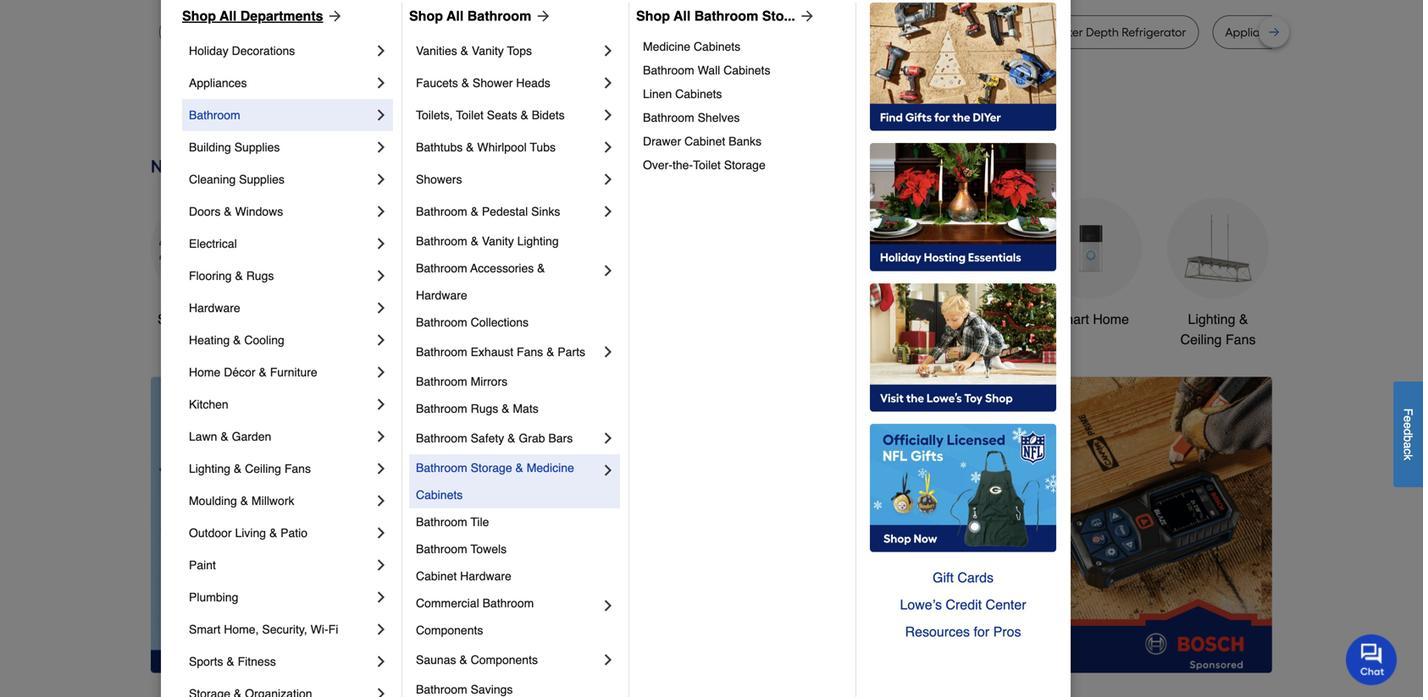 Task type: locate. For each thing, give the bounding box(es) containing it.
bathroom for bathroom safety & grab bars
[[416, 432, 467, 446]]

wi-
[[311, 623, 328, 637]]

toilet inside over-the-toilet storage link
[[693, 158, 721, 172]]

decorations down christmas
[[547, 332, 619, 348]]

1 horizontal spatial tools
[[841, 312, 873, 327]]

hardware up bathroom collections
[[416, 289, 467, 302]]

outdoor for outdoor tools & equipment
[[788, 312, 837, 327]]

visit the lowe's toy shop. image
[[870, 284, 1056, 413]]

bathroom storage & medicine cabinets
[[416, 462, 577, 502]]

shop up holiday
[[182, 8, 216, 24]]

chevron right image for commercial bathroom components
[[600, 598, 617, 615]]

refrigerator for ge profile refrigerator
[[452, 25, 517, 39]]

arrow right image inside shop all bathroom link
[[531, 8, 552, 25]]

all up medicine cabinets on the top of page
[[674, 8, 691, 24]]

1 vertical spatial supplies
[[239, 173, 284, 186]]

decorations for holiday
[[232, 44, 295, 58]]

security,
[[262, 623, 307, 637]]

1 vertical spatial smart
[[189, 623, 221, 637]]

3 refrigerator from the left
[[1122, 25, 1186, 39]]

medicine up bathroom wall cabinets
[[643, 40, 690, 53]]

outdoor down moulding
[[189, 527, 232, 540]]

& inside the bathroom exhaust fans & parts 'link'
[[546, 346, 554, 359]]

1 horizontal spatial refrigerator
[[624, 25, 688, 39]]

e up d on the bottom
[[1401, 416, 1415, 423]]

tools down bathroom accessories & hardware
[[440, 312, 472, 327]]

arrow right image up holiday decorations link
[[323, 8, 344, 25]]

0 vertical spatial toilet
[[456, 108, 484, 122]]

toilet down drawer cabinet banks
[[693, 158, 721, 172]]

0 horizontal spatial toilet
[[456, 108, 484, 122]]

french door refrigerator
[[556, 25, 688, 39]]

2 shop from the left
[[409, 8, 443, 24]]

1 horizontal spatial outdoor
[[788, 312, 837, 327]]

rugs down mirrors
[[471, 402, 498, 416]]

0 vertical spatial outdoor
[[788, 312, 837, 327]]

saunas & components
[[416, 654, 538, 667]]

rugs up hardware 'link'
[[246, 269, 274, 283]]

chevron right image for bathroom exhaust fans & parts
[[600, 344, 617, 361]]

holiday decorations
[[189, 44, 295, 58]]

outdoor up equipment
[[788, 312, 837, 327]]

2 ge from the left
[[847, 25, 863, 39]]

3 arrow right image from the left
[[795, 8, 816, 25]]

bathroom tile link
[[416, 509, 617, 536]]

0 horizontal spatial profile
[[416, 25, 450, 39]]

shop all bathroom sto...
[[636, 8, 795, 24]]

appliance package
[[1225, 25, 1330, 39]]

0 vertical spatial medicine
[[643, 40, 690, 53]]

storage down the banks
[[724, 158, 766, 172]]

shop up ge profile refrigerator
[[409, 8, 443, 24]]

f e e d b a c k
[[1401, 409, 1415, 461]]

1 horizontal spatial rugs
[[471, 402, 498, 416]]

2 horizontal spatial refrigerator
[[1122, 25, 1186, 39]]

shop
[[182, 8, 216, 24], [409, 8, 443, 24], [636, 8, 670, 24]]

chevron right image for toilets, toilet seats & bidets
[[600, 107, 617, 124]]

1 vertical spatial toilet
[[693, 158, 721, 172]]

showers
[[416, 173, 462, 186]]

exhaust
[[471, 346, 513, 359]]

chevron right image
[[373, 42, 390, 59], [600, 42, 617, 59], [600, 107, 617, 124], [373, 139, 390, 156], [600, 139, 617, 156], [600, 171, 617, 188], [373, 203, 390, 220], [373, 235, 390, 252], [600, 263, 617, 280], [373, 268, 390, 285], [373, 332, 390, 349], [373, 396, 390, 413], [600, 430, 617, 447], [373, 461, 390, 478], [600, 462, 617, 479], [373, 493, 390, 510], [373, 525, 390, 542], [600, 598, 617, 615], [373, 622, 390, 639], [600, 652, 617, 669], [373, 654, 390, 671], [373, 686, 390, 698]]

1 horizontal spatial arrow right image
[[531, 8, 552, 25]]

linen cabinets
[[643, 87, 722, 101]]

vanity left tops
[[472, 44, 504, 58]]

chevron right image
[[373, 75, 390, 91], [600, 75, 617, 91], [373, 107, 390, 124], [373, 171, 390, 188], [600, 203, 617, 220], [373, 300, 390, 317], [600, 344, 617, 361], [373, 364, 390, 381], [373, 429, 390, 446], [373, 557, 390, 574], [373, 590, 390, 607]]

hardware
[[416, 289, 467, 302], [189, 302, 240, 315], [460, 570, 511, 584]]

officially licensed n f l gifts. shop now. image
[[870, 424, 1056, 553]]

doors & windows
[[189, 205, 283, 219]]

vanities
[[416, 44, 457, 58]]

1 ge from the left
[[397, 25, 413, 39]]

chevron right image for bathroom & pedestal sinks
[[600, 203, 617, 220]]

chevron right image for kitchen
[[373, 396, 390, 413]]

cabinets inside bathroom storage & medicine cabinets
[[416, 489, 463, 502]]

1 profile from the left
[[416, 25, 450, 39]]

living
[[235, 527, 266, 540]]

lowe's
[[900, 598, 942, 613]]

1 vertical spatial storage
[[471, 462, 512, 475]]

smart inside 'link'
[[189, 623, 221, 637]]

all for shop all bathroom
[[447, 8, 464, 24]]

arrow right image
[[1241, 525, 1258, 542]]

2 arrow right image from the left
[[531, 8, 552, 25]]

arrow right image up medicine cabinets link
[[795, 8, 816, 25]]

1 horizontal spatial lighting & ceiling fans
[[1180, 312, 1256, 348]]

door
[[595, 25, 621, 39]]

1 shop from the left
[[182, 8, 216, 24]]

0 horizontal spatial refrigerator
[[452, 25, 517, 39]]

1 vertical spatial lighting & ceiling fans
[[189, 462, 311, 476]]

chevron right image for bathtubs & whirlpool tubs
[[600, 139, 617, 156]]

shop all bathroom sto... link
[[636, 6, 816, 26]]

over-the-toilet storage link
[[643, 153, 844, 177]]

components up bathroom savings link at bottom left
[[471, 654, 538, 667]]

bathroom savings
[[416, 684, 513, 697]]

profile for ge profile refrigerator
[[416, 25, 450, 39]]

0 vertical spatial cabinet
[[684, 135, 725, 148]]

1 horizontal spatial smart
[[1053, 312, 1089, 327]]

arrow right image up tops
[[531, 8, 552, 25]]

deals
[[211, 312, 246, 327]]

all for shop all departments
[[220, 8, 237, 24]]

chevron right image for saunas & components
[[600, 652, 617, 669]]

1 vertical spatial components
[[471, 654, 538, 667]]

& inside bathroom & pedestal sinks link
[[471, 205, 479, 219]]

outdoor for outdoor living & patio
[[189, 527, 232, 540]]

chevron right image for home décor & furniture
[[373, 364, 390, 381]]

resources for pros link
[[870, 619, 1056, 646]]

outdoor
[[788, 312, 837, 327], [189, 527, 232, 540]]

find gifts for the diyer. image
[[870, 3, 1056, 131]]

new deals every day during 25 days of deals image
[[151, 152, 1272, 181]]

1 refrigerator from the left
[[452, 25, 517, 39]]

medicine inside medicine cabinets link
[[643, 40, 690, 53]]

bathroom
[[467, 8, 531, 24], [694, 8, 758, 24], [643, 64, 694, 77], [189, 108, 240, 122], [643, 111, 694, 125], [416, 205, 467, 219], [416, 235, 467, 248], [416, 262, 467, 275], [935, 312, 993, 327], [416, 316, 467, 330], [416, 346, 467, 359], [416, 375, 467, 389], [416, 402, 467, 416], [416, 432, 467, 446], [416, 462, 467, 475], [416, 516, 467, 529], [416, 543, 467, 557], [482, 597, 534, 611], [416, 684, 467, 697]]

patio
[[281, 527, 308, 540]]

shop all departments
[[182, 8, 323, 24]]

bathroom inside bathroom storage & medicine cabinets
[[416, 462, 467, 475]]

advertisement region
[[451, 377, 1272, 677]]

2 tools from the left
[[841, 312, 873, 327]]

scroll to item #2 element
[[816, 641, 860, 652]]

& inside lawn & garden link
[[221, 430, 228, 444]]

smart home link
[[1040, 198, 1142, 330]]

shower
[[473, 76, 513, 90]]

& inside toilets, toilet seats & bidets link
[[521, 108, 528, 122]]

shop up french door refrigerator
[[636, 8, 670, 24]]

1 vertical spatial cabinet
[[416, 570, 457, 584]]

cleaning supplies
[[189, 173, 284, 186]]

kitchen link
[[189, 389, 373, 421]]

3 shop from the left
[[636, 8, 670, 24]]

1 vertical spatial medicine
[[527, 462, 574, 475]]

chevron right image for lighting & ceiling fans
[[373, 461, 390, 478]]

0 vertical spatial rugs
[[246, 269, 274, 283]]

1 horizontal spatial decorations
[[547, 332, 619, 348]]

sports
[[189, 656, 223, 669]]

bathroom for bathroom towels
[[416, 543, 467, 557]]

0 horizontal spatial home
[[189, 366, 221, 379]]

appliances link
[[189, 67, 373, 99]]

0 horizontal spatial medicine
[[527, 462, 574, 475]]

shop all deals
[[158, 312, 246, 327]]

cabinet up over-the-toilet storage
[[684, 135, 725, 148]]

1 horizontal spatial ceiling
[[1180, 332, 1222, 348]]

1 horizontal spatial toilet
[[693, 158, 721, 172]]

supplies for cleaning supplies
[[239, 173, 284, 186]]

bathroom for bathroom savings
[[416, 684, 467, 697]]

paint link
[[189, 550, 373, 582]]

1 vertical spatial lighting
[[1188, 312, 1235, 327]]

chevron right image for bathroom safety & grab bars
[[600, 430, 617, 447]]

french
[[556, 25, 592, 39]]

all for shop all deals
[[193, 312, 207, 327]]

saunas & components link
[[416, 645, 600, 677]]

0 vertical spatial lighting & ceiling fans
[[1180, 312, 1256, 348]]

bathroom for bathroom shelves
[[643, 111, 694, 125]]

bathroom inside bathroom accessories & hardware
[[416, 262, 467, 275]]

0 horizontal spatial lighting & ceiling fans link
[[189, 453, 373, 485]]

0 horizontal spatial arrow right image
[[323, 8, 344, 25]]

all up heating
[[193, 312, 207, 327]]

lowe's wishes you and your family a happy hanukkah. image
[[151, 93, 1272, 136]]

chevron right image for hardware
[[373, 300, 390, 317]]

smart home, security, wi-fi link
[[189, 614, 373, 646]]

1 horizontal spatial lighting & ceiling fans link
[[1167, 198, 1269, 350]]

0 horizontal spatial rugs
[[246, 269, 274, 283]]

0 vertical spatial lighting & ceiling fans link
[[1167, 198, 1269, 350]]

2 horizontal spatial arrow right image
[[795, 8, 816, 25]]

supplies up windows at the top left of page
[[239, 173, 284, 186]]

depth
[[1086, 25, 1119, 39]]

toilets, toilet seats & bidets
[[416, 108, 565, 122]]

sports & fitness
[[189, 656, 276, 669]]

bathroom for bathroom exhaust fans & parts
[[416, 346, 467, 359]]

supplies for building supplies
[[234, 141, 280, 154]]

1 vertical spatial rugs
[[471, 402, 498, 416]]

chevron right image for vanities & vanity tops
[[600, 42, 617, 59]]

components inside commercial bathroom components
[[416, 624, 483, 638]]

cabinets up wall
[[694, 40, 740, 53]]

1 horizontal spatial fans
[[517, 346, 543, 359]]

1 horizontal spatial lighting
[[517, 235, 559, 248]]

& inside doors & windows "link"
[[224, 205, 232, 219]]

& inside vanities & vanity tops link
[[461, 44, 468, 58]]

bathroom accessories & hardware link
[[416, 255, 600, 309]]

arrow right image for shop all bathroom sto...
[[795, 8, 816, 25]]

2 horizontal spatial shop
[[636, 8, 670, 24]]

vanity
[[472, 44, 504, 58], [482, 235, 514, 248]]

0 vertical spatial components
[[416, 624, 483, 638]]

bathroom shelves link
[[643, 106, 844, 130]]

chevron right image for showers
[[600, 171, 617, 188]]

1 vertical spatial outdoor
[[189, 527, 232, 540]]

1 vertical spatial decorations
[[547, 332, 619, 348]]

0 vertical spatial bathroom link
[[189, 99, 373, 131]]

lawn & garden link
[[189, 421, 373, 453]]

cabinets inside medicine cabinets link
[[694, 40, 740, 53]]

k
[[1401, 455, 1415, 461]]

1 horizontal spatial shop
[[409, 8, 443, 24]]

b
[[1401, 436, 1415, 442]]

cabinets up "bathroom shelves" at top
[[675, 87, 722, 101]]

chevron right image for sports & fitness
[[373, 654, 390, 671]]

2 horizontal spatial lighting
[[1188, 312, 1235, 327]]

hardware down flooring
[[189, 302, 240, 315]]

bathroom inside 'link'
[[416, 346, 467, 359]]

1 horizontal spatial ge
[[847, 25, 863, 39]]

1 horizontal spatial profile
[[866, 25, 899, 39]]

1 horizontal spatial home
[[1093, 312, 1129, 327]]

supplies up "cleaning supplies"
[[234, 141, 280, 154]]

refrigerator up vanities & vanity tops
[[452, 25, 517, 39]]

tools up equipment
[[841, 312, 873, 327]]

0 vertical spatial supplies
[[234, 141, 280, 154]]

0 horizontal spatial bathroom link
[[189, 99, 373, 131]]

arrow right image inside 'shop all bathroom sto...' link
[[795, 8, 816, 25]]

1 horizontal spatial cabinet
[[684, 135, 725, 148]]

0 vertical spatial smart
[[1053, 312, 1089, 327]]

decorations down shop all departments link
[[232, 44, 295, 58]]

bars
[[548, 432, 573, 446]]

2 refrigerator from the left
[[624, 25, 688, 39]]

0 vertical spatial vanity
[[472, 44, 504, 58]]

bathroom for bathroom & pedestal sinks
[[416, 205, 467, 219]]

décor
[[224, 366, 255, 379]]

0 horizontal spatial storage
[[471, 462, 512, 475]]

vanities & vanity tops link
[[416, 35, 600, 67]]

refrigerator for french door refrigerator
[[624, 25, 688, 39]]

resources for pros
[[905, 625, 1021, 640]]

chevron right image for faucets & shower heads
[[600, 75, 617, 91]]

bathroom collections link
[[416, 309, 617, 336]]

1 horizontal spatial bathroom link
[[913, 198, 1015, 330]]

appliances
[[189, 76, 247, 90]]

cabinets up bathroom tile
[[416, 489, 463, 502]]

& inside flooring & rugs link
[[235, 269, 243, 283]]

bathroom towels link
[[416, 536, 617, 563]]

bathroom for bathroom mirrors
[[416, 375, 467, 389]]

1 vertical spatial vanity
[[482, 235, 514, 248]]

& inside saunas & components link
[[459, 654, 467, 667]]

e
[[1401, 416, 1415, 423], [1401, 423, 1415, 429]]

0 horizontal spatial lighting
[[189, 462, 230, 476]]

bathroom for bathroom tile
[[416, 516, 467, 529]]

bathtubs & whirlpool tubs link
[[416, 131, 600, 163]]

& inside the "outdoor living & patio" link
[[269, 527, 277, 540]]

0 horizontal spatial shop
[[182, 8, 216, 24]]

chat invite button image
[[1346, 635, 1398, 686]]

all up ge profile refrigerator
[[447, 8, 464, 24]]

0 horizontal spatial ge
[[397, 25, 413, 39]]

cabinet up commercial at the bottom of page
[[416, 570, 457, 584]]

refrigerator right depth
[[1122, 25, 1186, 39]]

all up holiday decorations
[[220, 8, 237, 24]]

0 horizontal spatial tools
[[440, 312, 472, 327]]

f e e d b a c k button
[[1393, 382, 1423, 488]]

e up b
[[1401, 423, 1415, 429]]

0 vertical spatial lighting
[[517, 235, 559, 248]]

&
[[461, 44, 468, 58], [461, 76, 469, 90], [521, 108, 528, 122], [466, 141, 474, 154], [224, 205, 232, 219], [471, 205, 479, 219], [471, 235, 479, 248], [537, 262, 545, 275], [235, 269, 243, 283], [876, 312, 885, 327], [1239, 312, 1248, 327], [233, 334, 241, 347], [546, 346, 554, 359], [259, 366, 267, 379], [502, 402, 510, 416], [221, 430, 228, 444], [508, 432, 515, 446], [515, 462, 523, 475], [234, 462, 242, 476], [240, 495, 248, 508], [269, 527, 277, 540], [459, 654, 467, 667], [226, 656, 234, 669]]

cabinets inside bathroom wall cabinets link
[[724, 64, 770, 77]]

bathtubs
[[416, 141, 463, 154]]

plumbing
[[189, 591, 238, 605]]

seats
[[487, 108, 517, 122]]

bathroom rugs & mats link
[[416, 396, 617, 423]]

package
[[1283, 25, 1330, 39]]

2 vertical spatial lighting
[[189, 462, 230, 476]]

tools
[[440, 312, 472, 327], [841, 312, 873, 327]]

over-
[[643, 158, 673, 172]]

shop these last-minute gifts. $99 or less. quantities are limited and won't last. image
[[151, 377, 424, 674]]

arrow right image
[[323, 8, 344, 25], [531, 8, 552, 25], [795, 8, 816, 25]]

medicine
[[643, 40, 690, 53], [527, 462, 574, 475]]

1 horizontal spatial medicine
[[643, 40, 690, 53]]

linen
[[643, 87, 672, 101]]

bathroom savings link
[[416, 677, 617, 698]]

building supplies
[[189, 141, 280, 154]]

flooring & rugs link
[[189, 260, 373, 292]]

arrow right image for shop all bathroom
[[531, 8, 552, 25]]

storage down bathroom safety & grab bars
[[471, 462, 512, 475]]

dishwasher
[[938, 25, 1000, 39]]

recommended searches for you heading
[[151, 0, 1272, 2]]

& inside moulding & millwork link
[[240, 495, 248, 508]]

hardware down towels
[[460, 570, 511, 584]]

vanity for tops
[[472, 44, 504, 58]]

arrow right image inside shop all departments link
[[323, 8, 344, 25]]

cabinets
[[694, 40, 740, 53], [724, 64, 770, 77], [675, 87, 722, 101], [416, 489, 463, 502]]

0 vertical spatial ceiling
[[1180, 332, 1222, 348]]

windows
[[235, 205, 283, 219]]

toilet left seats on the top of the page
[[456, 108, 484, 122]]

smart home
[[1053, 312, 1129, 327]]

2 profile from the left
[[866, 25, 899, 39]]

hardware inside bathroom accessories & hardware
[[416, 289, 467, 302]]

0 horizontal spatial outdoor
[[189, 527, 232, 540]]

refrigerator up medicine cabinets on the top of page
[[624, 25, 688, 39]]

accessories
[[470, 262, 534, 275]]

vanity up accessories
[[482, 235, 514, 248]]

vanity for lighting
[[482, 235, 514, 248]]

shop for shop all departments
[[182, 8, 216, 24]]

cooling
[[244, 334, 284, 347]]

components down commercial at the bottom of page
[[416, 624, 483, 638]]

1 arrow right image from the left
[[323, 8, 344, 25]]

smart for smart home, security, wi-fi
[[189, 623, 221, 637]]

0 vertical spatial decorations
[[232, 44, 295, 58]]

0 horizontal spatial decorations
[[232, 44, 295, 58]]

chevron right image for holiday decorations
[[373, 42, 390, 59]]

2 e from the top
[[1401, 423, 1415, 429]]

medicine inside bathroom storage & medicine cabinets
[[527, 462, 574, 475]]

0 horizontal spatial cabinet
[[416, 570, 457, 584]]

faucets & shower heads
[[416, 76, 550, 90]]

medicine down bars
[[527, 462, 574, 475]]

1 vertical spatial lighting & ceiling fans link
[[189, 453, 373, 485]]

0 vertical spatial storage
[[724, 158, 766, 172]]

bathroom towels
[[416, 543, 507, 557]]

bathroom tile
[[416, 516, 489, 529]]

1 vertical spatial home
[[189, 366, 221, 379]]

0 horizontal spatial smart
[[189, 623, 221, 637]]

0 horizontal spatial ceiling
[[245, 462, 281, 476]]

& inside faucets & shower heads 'link'
[[461, 76, 469, 90]]

cabinets up linen cabinets link
[[724, 64, 770, 77]]

chevron right image for smart home, security, wi-fi
[[373, 622, 390, 639]]

outdoor inside outdoor tools & equipment
[[788, 312, 837, 327]]

lawn & garden
[[189, 430, 271, 444]]



Task type: describe. For each thing, give the bounding box(es) containing it.
holiday hosting essentials. image
[[870, 143, 1056, 272]]

equipment
[[805, 332, 869, 348]]

cabinet hardware link
[[416, 563, 617, 590]]

bathroom for bathroom storage & medicine cabinets
[[416, 462, 467, 475]]

a
[[1401, 442, 1415, 449]]

1 horizontal spatial storage
[[724, 158, 766, 172]]

commercial
[[416, 597, 479, 611]]

0 vertical spatial home
[[1093, 312, 1129, 327]]

& inside outdoor tools & equipment
[[876, 312, 885, 327]]

chevron right image for moulding & millwork
[[373, 493, 390, 510]]

home décor & furniture link
[[189, 357, 373, 389]]

& inside heating & cooling link
[[233, 334, 241, 347]]

chevron right image for bathroom accessories & hardware
[[600, 263, 617, 280]]

shop all departments link
[[182, 6, 344, 26]]

& inside bathroom accessories & hardware
[[537, 262, 545, 275]]

the-
[[673, 158, 693, 172]]

faucets
[[416, 76, 458, 90]]

1 tools from the left
[[440, 312, 472, 327]]

bathroom storage & medicine cabinets link
[[416, 455, 600, 509]]

& inside bathtubs & whirlpool tubs link
[[466, 141, 474, 154]]

chevron right image for paint
[[373, 557, 390, 574]]

d
[[1401, 429, 1415, 436]]

lowe's credit center
[[900, 598, 1026, 613]]

& inside home décor & furniture link
[[259, 366, 267, 379]]

cabinets inside linen cabinets link
[[675, 87, 722, 101]]

ge for ge profile
[[847, 25, 863, 39]]

shop all bathroom
[[409, 8, 531, 24]]

gift cards link
[[870, 565, 1056, 592]]

chevron right image for bathroom
[[373, 107, 390, 124]]

grab
[[519, 432, 545, 446]]

bathroom exhaust fans & parts link
[[416, 336, 600, 368]]

cleaning supplies link
[[189, 163, 373, 196]]

shop for shop all bathroom sto...
[[636, 8, 670, 24]]

& inside bathroom rugs & mats link
[[502, 402, 510, 416]]

chevron right image for lawn & garden
[[373, 429, 390, 446]]

whirlpool
[[477, 141, 527, 154]]

saunas
[[416, 654, 456, 667]]

outdoor living & patio link
[[189, 518, 373, 550]]

moulding
[[189, 495, 237, 508]]

electrical
[[189, 237, 237, 251]]

ge for ge profile refrigerator
[[397, 25, 413, 39]]

lawn
[[189, 430, 217, 444]]

heating & cooling link
[[189, 324, 373, 357]]

outdoor tools & equipment link
[[786, 198, 888, 350]]

chevron right image for outdoor living & patio
[[373, 525, 390, 542]]

toilet inside toilets, toilet seats & bidets link
[[456, 108, 484, 122]]

shop for shop all bathroom
[[409, 8, 443, 24]]

bathroom for bathroom rugs & mats
[[416, 402, 467, 416]]

chevron right image for building supplies
[[373, 139, 390, 156]]

sinks
[[531, 205, 560, 219]]

bathroom & pedestal sinks link
[[416, 196, 600, 228]]

paint
[[189, 559, 216, 573]]

& inside bathroom & vanity lighting link
[[471, 235, 479, 248]]

bathroom for bathroom & vanity lighting
[[416, 235, 467, 248]]

arrow left image
[[466, 525, 483, 542]]

components for commercial bathroom components
[[416, 624, 483, 638]]

gift cards
[[933, 571, 994, 586]]

0 horizontal spatial fans
[[284, 462, 311, 476]]

sto...
[[762, 8, 795, 24]]

storage inside bathroom storage & medicine cabinets
[[471, 462, 512, 475]]

tools link
[[405, 198, 507, 330]]

credit
[[946, 598, 982, 613]]

doors
[[189, 205, 221, 219]]

resources
[[905, 625, 970, 640]]

hardware inside 'link'
[[189, 302, 240, 315]]

parts
[[558, 346, 585, 359]]

cleaning
[[189, 173, 236, 186]]

2 horizontal spatial fans
[[1226, 332, 1256, 348]]

appliance
[[1225, 25, 1280, 39]]

bathroom safety & grab bars link
[[416, 423, 600, 455]]

flooring & rugs
[[189, 269, 274, 283]]

cabinet hardware
[[416, 570, 511, 584]]

0 horizontal spatial lighting & ceiling fans
[[189, 462, 311, 476]]

shop all deals link
[[151, 198, 252, 330]]

bathroom shelves
[[643, 111, 740, 125]]

bathroom & vanity lighting
[[416, 235, 559, 248]]

electrical link
[[189, 228, 373, 260]]

building supplies link
[[189, 131, 373, 163]]

heads
[[516, 76, 550, 90]]

1 vertical spatial bathroom link
[[913, 198, 1015, 330]]

1 vertical spatial ceiling
[[245, 462, 281, 476]]

bathroom for bathroom wall cabinets
[[643, 64, 694, 77]]

bathroom for bathroom collections
[[416, 316, 467, 330]]

profile for ge profile
[[866, 25, 899, 39]]

fans inside 'link'
[[517, 346, 543, 359]]

bathroom for bathroom accessories & hardware
[[416, 262, 467, 275]]

chevron right image for electrical
[[373, 235, 390, 252]]

bathroom inside commercial bathroom components
[[482, 597, 534, 611]]

tubs
[[530, 141, 556, 154]]

over-the-toilet storage
[[643, 158, 766, 172]]

medicine cabinets link
[[643, 35, 844, 58]]

all for shop all bathroom sto...
[[674, 8, 691, 24]]

hardware link
[[189, 292, 373, 324]]

medicine cabinets
[[643, 40, 740, 53]]

chevron right image for cleaning supplies
[[373, 171, 390, 188]]

doors & windows link
[[189, 196, 373, 228]]

chevron right image for plumbing
[[373, 590, 390, 607]]

refrigerator for counter depth refrigerator
[[1122, 25, 1186, 39]]

tools inside outdoor tools & equipment
[[841, 312, 873, 327]]

ceiling inside lighting & ceiling fans
[[1180, 332, 1222, 348]]

ge profile
[[847, 25, 899, 39]]

mats
[[513, 402, 539, 416]]

bathroom exhaust fans & parts
[[416, 346, 585, 359]]

bathroom wall cabinets link
[[643, 58, 844, 82]]

chevron right image for flooring & rugs
[[373, 268, 390, 285]]

holiday
[[189, 44, 228, 58]]

components for saunas & components
[[471, 654, 538, 667]]

bathroom rugs & mats
[[416, 402, 539, 416]]

banks
[[729, 135, 762, 148]]

& inside "sports & fitness" 'link'
[[226, 656, 234, 669]]

smart for smart home
[[1053, 312, 1089, 327]]

holiday decorations link
[[189, 35, 373, 67]]

bathroom & vanity lighting link
[[416, 228, 617, 255]]

toilets,
[[416, 108, 453, 122]]

cards
[[957, 571, 994, 586]]

c
[[1401, 449, 1415, 455]]

gift
[[933, 571, 954, 586]]

& inside lighting & ceiling fans
[[1239, 312, 1248, 327]]

chevron right image for appliances
[[373, 75, 390, 91]]

1 e from the top
[[1401, 416, 1415, 423]]

chevron right image for doors & windows
[[373, 203, 390, 220]]

towels
[[471, 543, 507, 557]]

collections
[[471, 316, 529, 330]]

chevron right image for bathroom storage & medicine cabinets
[[600, 462, 617, 479]]

faucets & shower heads link
[[416, 67, 600, 99]]

toilets, toilet seats & bidets link
[[416, 99, 600, 131]]

bathroom wall cabinets
[[643, 64, 770, 77]]

f
[[1401, 409, 1415, 416]]

decorations for christmas
[[547, 332, 619, 348]]

drawer cabinet banks
[[643, 135, 762, 148]]

fi
[[328, 623, 338, 637]]

bathroom accessories & hardware
[[416, 262, 548, 302]]

chevron right image for heating & cooling
[[373, 332, 390, 349]]

bathroom & pedestal sinks
[[416, 205, 560, 219]]

& inside bathroom storage & medicine cabinets
[[515, 462, 523, 475]]

& inside bathroom safety & grab bars link
[[508, 432, 515, 446]]

arrow right image for shop all departments
[[323, 8, 344, 25]]

bathroom collections
[[416, 316, 529, 330]]



Task type: vqa. For each thing, say whether or not it's contained in the screenshot.
'Electrical' link on the left of page
yes



